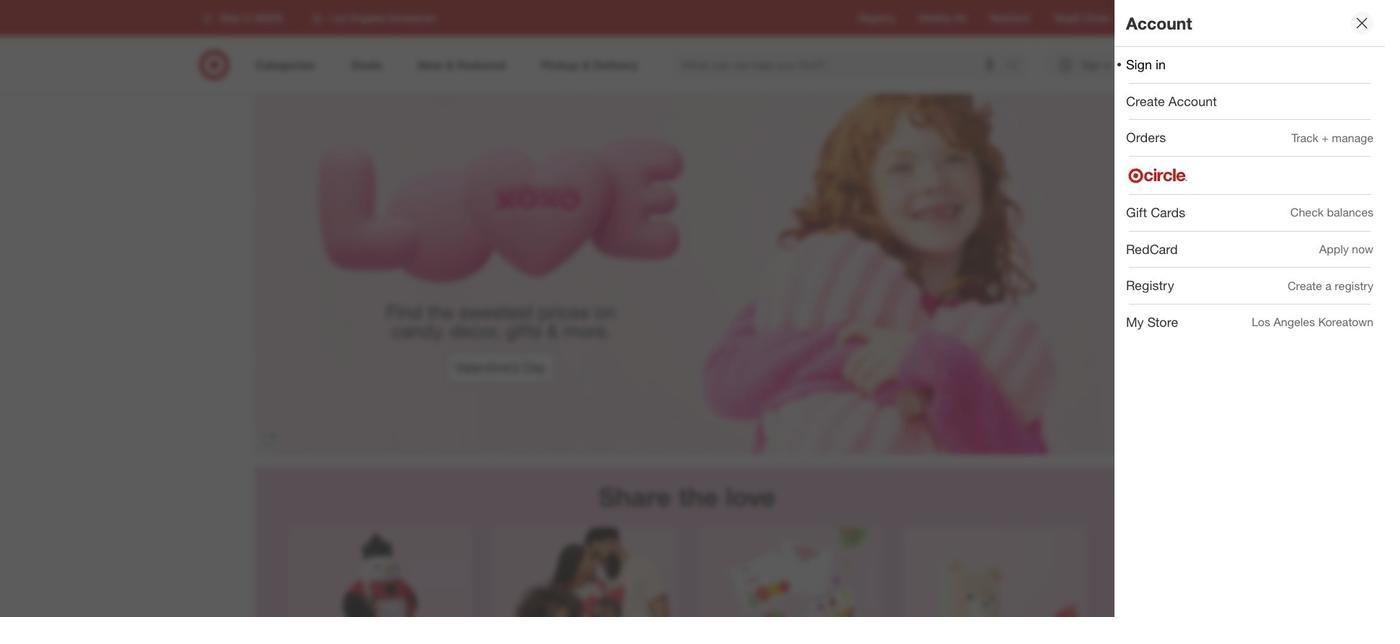 Task type: vqa. For each thing, say whether or not it's contained in the screenshot.
dialog
yes



Task type: locate. For each thing, give the bounding box(es) containing it.
love image
[[254, 94, 1120, 455]]

dialog
[[1115, 0, 1386, 617]]



Task type: describe. For each thing, give the bounding box(es) containing it.
What can we help you find? suggestions appear below search field
[[673, 49, 1010, 81]]



